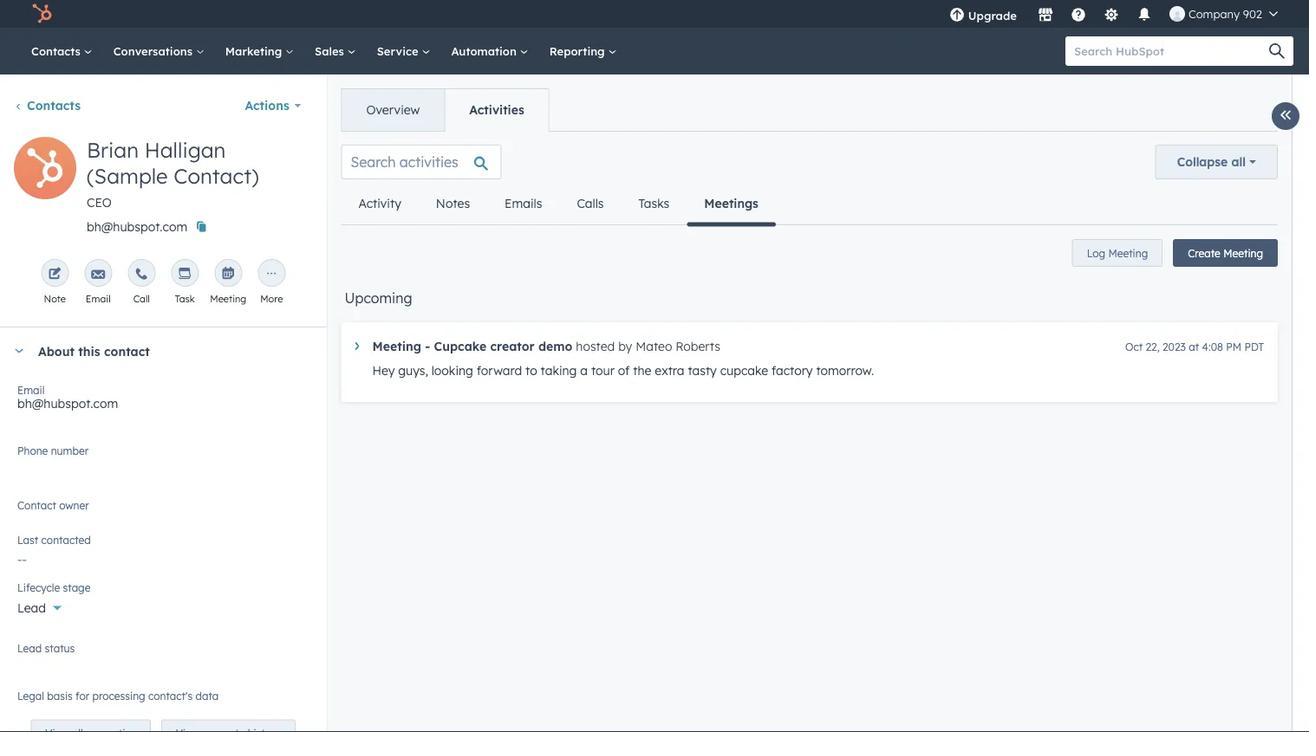 Task type: locate. For each thing, give the bounding box(es) containing it.
meeting image
[[221, 268, 235, 282]]

overview
[[366, 102, 420, 118]]

2 lead from the top
[[17, 642, 42, 655]]

call
[[133, 293, 150, 305]]

conversations link
[[103, 28, 215, 75]]

log meeting button
[[1072, 239, 1163, 267]]

notifications button
[[1130, 0, 1159, 28]]

Last contacted text field
[[17, 544, 309, 571]]

navigation
[[341, 88, 550, 132], [341, 183, 776, 227]]

task image
[[178, 268, 192, 282]]

email inside email bh@hubspot.com
[[17, 384, 45, 397]]

search button
[[1261, 36, 1294, 66]]

contacts up edit popup button
[[27, 98, 81, 113]]

navigation containing activity
[[341, 183, 776, 227]]

email
[[86, 293, 111, 305], [17, 384, 45, 397]]

meeting down meeting icon
[[210, 293, 246, 305]]

0 horizontal spatial caret image
[[14, 349, 24, 353]]

bh@hubspot.com up number
[[17, 396, 118, 411]]

meeting inside create meeting button
[[1224, 247, 1263, 260]]

demo
[[538, 339, 573, 354]]

lead down lifecycle
[[17, 601, 46, 616]]

Search activities search field
[[341, 145, 502, 180]]

creator
[[490, 339, 535, 354]]

1 lead from the top
[[17, 601, 46, 616]]

about
[[38, 344, 75, 359]]

hey
[[372, 363, 395, 379]]

contact
[[17, 499, 56, 512]]

lead button
[[17, 591, 309, 620]]

lead for lead status
[[17, 642, 42, 655]]

2 navigation from the top
[[341, 183, 776, 227]]

1 vertical spatial email
[[17, 384, 45, 397]]

overview link
[[342, 89, 444, 131]]

more
[[260, 293, 283, 305]]

meeting right log
[[1109, 247, 1148, 260]]

upgrade
[[968, 8, 1017, 23]]

by
[[618, 339, 632, 354]]

automation
[[451, 44, 520, 58]]

note
[[44, 293, 66, 305]]

contacts link
[[21, 28, 103, 75], [14, 98, 81, 113]]

(sample
[[87, 163, 168, 189]]

cupcake
[[720, 363, 768, 379]]

contact owner no owner
[[17, 499, 89, 521]]

owner up last contacted
[[38, 506, 73, 521]]

4:08
[[1202, 340, 1224, 353]]

settings link
[[1093, 0, 1130, 28]]

collapse
[[1177, 154, 1228, 170]]

pm
[[1226, 340, 1242, 353]]

lead
[[17, 601, 46, 616], [17, 642, 42, 655]]

the
[[633, 363, 652, 379]]

mateo
[[636, 339, 672, 354]]

phone number
[[17, 444, 89, 457]]

meeting right create at the top right of page
[[1224, 247, 1263, 260]]

contacts
[[31, 44, 84, 58], [27, 98, 81, 113]]

conversations
[[113, 44, 196, 58]]

collapse all button
[[1156, 145, 1278, 180]]

meetings button
[[687, 183, 776, 227]]

0 vertical spatial lead
[[17, 601, 46, 616]]

ceo
[[87, 195, 112, 210]]

bh@hubspot.com down the ceo
[[87, 219, 187, 235]]

notifications image
[[1137, 8, 1152, 23]]

cupcake
[[434, 339, 487, 354]]

1 vertical spatial bh@hubspot.com
[[17, 396, 118, 411]]

1 vertical spatial contacts
[[27, 98, 81, 113]]

email down about
[[17, 384, 45, 397]]

marketplaces button
[[1028, 0, 1064, 28]]

1 horizontal spatial caret image
[[355, 343, 359, 350]]

hosted
[[576, 339, 615, 354]]

email down email image
[[86, 293, 111, 305]]

0 vertical spatial contacts
[[31, 44, 84, 58]]

phone
[[17, 444, 48, 457]]

basis
[[47, 690, 73, 703]]

1 vertical spatial navigation
[[341, 183, 776, 227]]

emails button
[[487, 183, 560, 225]]

caret image
[[355, 343, 359, 350], [14, 349, 24, 353]]

0 vertical spatial email
[[86, 293, 111, 305]]

automation link
[[441, 28, 539, 75]]

caret image down upcoming at left
[[355, 343, 359, 350]]

data
[[196, 690, 219, 703]]

1 vertical spatial lead
[[17, 642, 42, 655]]

bh@hubspot.com
[[87, 219, 187, 235], [17, 396, 118, 411]]

lead inside popup button
[[17, 601, 46, 616]]

marketing
[[225, 44, 285, 58]]

marketing link
[[215, 28, 304, 75]]

contacts link up edit popup button
[[14, 98, 81, 113]]

sales link
[[304, 28, 367, 75]]

22,
[[1146, 340, 1160, 353]]

0 horizontal spatial email
[[17, 384, 45, 397]]

meetings
[[704, 196, 759, 211]]

service link
[[367, 28, 441, 75]]

caret image left about
[[14, 349, 24, 353]]

meeting inside log meeting button
[[1109, 247, 1148, 260]]

lead for lead
[[17, 601, 46, 616]]

email image
[[91, 268, 105, 282]]

contact
[[104, 344, 150, 359]]

1 horizontal spatial email
[[86, 293, 111, 305]]

lead status
[[17, 642, 75, 655]]

0 vertical spatial navigation
[[341, 88, 550, 132]]

1 navigation from the top
[[341, 88, 550, 132]]

activity
[[359, 196, 401, 211]]

no owner button
[[17, 496, 309, 525]]

menu
[[939, 0, 1289, 34]]

emails
[[505, 196, 542, 211]]

contacts down 'hubspot' link at the left top of the page
[[31, 44, 84, 58]]

0 vertical spatial contacts link
[[21, 28, 103, 75]]

legal
[[17, 690, 44, 703]]

oct
[[1126, 340, 1143, 353]]

contacts link down 'hubspot' link at the left top of the page
[[21, 28, 103, 75]]

meeting
[[1109, 247, 1148, 260], [1224, 247, 1263, 260], [210, 293, 246, 305], [372, 339, 421, 354]]

2023
[[1163, 340, 1186, 353]]

lead left the status at the bottom of page
[[17, 642, 42, 655]]

sales
[[315, 44, 347, 58]]

activities link
[[444, 89, 549, 131]]

oct 22, 2023 at 4:08 pm pdt
[[1126, 340, 1264, 353]]

edit button
[[14, 137, 76, 206]]

tasks button
[[621, 183, 687, 225]]

owner up contacted
[[59, 499, 89, 512]]

contacts inside contacts link
[[31, 44, 84, 58]]

actions
[[245, 98, 289, 113]]

processing
[[92, 690, 145, 703]]



Task type: vqa. For each thing, say whether or not it's contained in the screenshot.
rightmost the from
no



Task type: describe. For each thing, give the bounding box(es) containing it.
forward
[[477, 363, 522, 379]]

activities
[[469, 102, 524, 118]]

last contacted
[[17, 534, 91, 547]]

service
[[377, 44, 422, 58]]

hubspot image
[[31, 3, 52, 24]]

pdt
[[1245, 340, 1264, 353]]

meeting - cupcake creator demo hosted by mateo roberts
[[372, 339, 721, 354]]

hubspot link
[[21, 3, 65, 24]]

navigation containing overview
[[341, 88, 550, 132]]

marketplaces image
[[1038, 8, 1054, 23]]

company 902 button
[[1159, 0, 1289, 28]]

caret image inside about this contact dropdown button
[[14, 349, 24, 353]]

-
[[425, 339, 430, 354]]

email bh@hubspot.com
[[17, 384, 118, 411]]

activity button
[[341, 183, 419, 225]]

reporting
[[550, 44, 608, 58]]

call image
[[135, 268, 149, 282]]

at
[[1189, 340, 1199, 353]]

contacted
[[41, 534, 91, 547]]

search image
[[1270, 43, 1285, 59]]

upcoming
[[345, 290, 412, 307]]

0 vertical spatial bh@hubspot.com
[[87, 219, 187, 235]]

status
[[45, 642, 75, 655]]

lifecycle stage
[[17, 581, 91, 594]]

a
[[580, 363, 588, 379]]

caret image inside upcoming feed
[[355, 343, 359, 350]]

reporting link
[[539, 28, 627, 75]]

notes
[[436, 196, 470, 211]]

upcoming feed
[[327, 131, 1292, 423]]

note image
[[48, 268, 62, 282]]

more image
[[265, 268, 279, 282]]

company
[[1189, 7, 1240, 21]]

no
[[17, 506, 34, 521]]

calls button
[[560, 183, 621, 225]]

halligan
[[145, 137, 226, 163]]

extra
[[655, 363, 685, 379]]

meeting up hey
[[372, 339, 421, 354]]

contact)
[[174, 163, 259, 189]]

this
[[78, 344, 100, 359]]

to
[[526, 363, 537, 379]]

settings image
[[1104, 8, 1119, 23]]

of
[[618, 363, 630, 379]]

number
[[51, 444, 89, 457]]

looking
[[432, 363, 473, 379]]

task
[[175, 293, 195, 305]]

guys,
[[398, 363, 428, 379]]

collapse all
[[1177, 154, 1246, 170]]

all
[[1232, 154, 1246, 170]]

company 902
[[1189, 7, 1263, 21]]

create meeting
[[1188, 247, 1263, 260]]

upgrade image
[[949, 8, 965, 23]]

1 vertical spatial contacts link
[[14, 98, 81, 113]]

last
[[17, 534, 38, 547]]

create meeting button
[[1173, 239, 1278, 267]]

tasks
[[639, 196, 670, 211]]

Phone number text field
[[17, 441, 309, 476]]

help image
[[1071, 8, 1086, 23]]

menu containing company 902
[[939, 0, 1289, 34]]

log
[[1087, 247, 1106, 260]]

hey guys, looking forward to taking a tour of the extra tasty cupcake factory tomorrow.
[[372, 363, 874, 379]]

actions button
[[234, 88, 313, 123]]

email for email bh@hubspot.com
[[17, 384, 45, 397]]

taking
[[541, 363, 577, 379]]

Search HubSpot search field
[[1066, 36, 1278, 66]]

email for email
[[86, 293, 111, 305]]

tasty
[[688, 363, 717, 379]]

notes button
[[419, 183, 487, 225]]

calls
[[577, 196, 604, 211]]

about this contact
[[38, 344, 150, 359]]

navigation inside upcoming feed
[[341, 183, 776, 227]]

roberts
[[676, 339, 721, 354]]

legal basis for processing contact's data
[[17, 690, 219, 703]]

contact's
[[148, 690, 193, 703]]

brian halligan (sample contact) ceo
[[87, 137, 259, 210]]

lifecycle
[[17, 581, 60, 594]]

help button
[[1064, 0, 1093, 28]]

mateo roberts image
[[1170, 6, 1185, 22]]

for
[[76, 690, 89, 703]]



